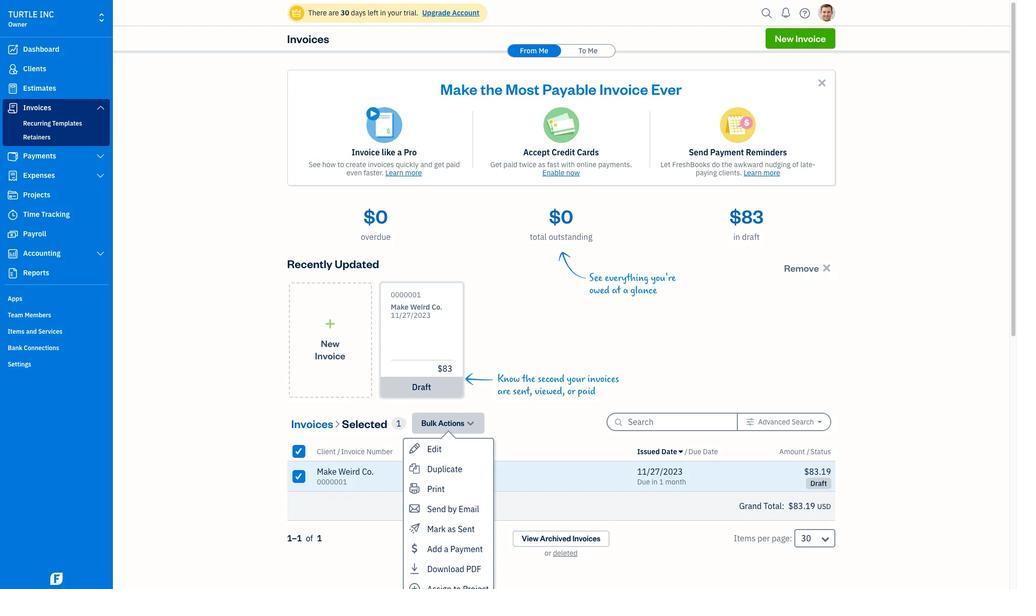 Task type: describe. For each thing, give the bounding box(es) containing it.
/ for client
[[337, 447, 340, 457]]

second
[[538, 374, 565, 385]]

0 vertical spatial your
[[388, 8, 402, 17]]

with
[[561, 160, 575, 169]]

payable
[[543, 79, 597, 99]]

usd
[[817, 503, 831, 512]]

total
[[764, 501, 782, 512]]

the inside let freshbooks do the awkward nudging of late- paying clients.
[[722, 160, 733, 169]]

pro
[[404, 147, 417, 158]]

inc
[[40, 9, 54, 20]]

tracking
[[41, 210, 70, 219]]

retainers
[[23, 133, 51, 141]]

chevron large down image for accounting
[[96, 250, 105, 258]]

settings image
[[746, 418, 755, 427]]

paid inside "know the second your invoices are sent, viewed, or paid"
[[578, 386, 596, 398]]

pluscircle image
[[408, 580, 421, 590]]

there
[[308, 8, 327, 17]]

recurring templates link
[[5, 118, 108, 130]]

crown image
[[291, 7, 302, 18]]

most
[[506, 79, 540, 99]]

$0 overdue
[[361, 204, 391, 242]]

fast
[[547, 160, 559, 169]]

let freshbooks do the awkward nudging of late- paying clients.
[[661, 160, 816, 178]]

invoice number link
[[341, 447, 393, 457]]

client image
[[7, 64, 19, 74]]

1 horizontal spatial due
[[689, 447, 701, 457]]

remove button
[[782, 259, 835, 276]]

bulk actions
[[422, 419, 464, 429]]

accept credit cards image
[[543, 107, 579, 143]]

the for know the second your invoices are sent, viewed, or paid
[[522, 374, 536, 385]]

report image
[[7, 268, 19, 279]]

at
[[612, 285, 621, 297]]

online
[[577, 160, 597, 169]]

freshbooks image
[[48, 573, 65, 586]]

date for due date
[[703, 447, 718, 457]]

a inside button
[[444, 545, 448, 555]]

apps link
[[3, 291, 110, 306]]

$83.19 draft
[[804, 467, 831, 489]]

status link
[[811, 447, 831, 457]]

amount / status
[[780, 447, 831, 457]]

download pdf
[[427, 565, 481, 575]]

selected
[[342, 417, 388, 431]]

invoice up create
[[352, 147, 380, 158]]

download pdf button
[[404, 560, 493, 580]]

make the most payable invoice ever
[[440, 79, 682, 99]]

pdf
[[466, 565, 481, 575]]

as inside 'accept credit cards get paid twice as fast with online payments. enable now'
[[538, 160, 546, 169]]

services
[[38, 328, 62, 336]]

check image
[[294, 447, 303, 457]]

11/27/2023 due in 1 month
[[637, 467, 686, 487]]

email
[[459, 505, 479, 515]]

updated
[[335, 257, 379, 271]]

invoices down there
[[287, 31, 329, 46]]

0 vertical spatial 30
[[341, 8, 349, 17]]

deleted link
[[553, 549, 578, 558]]

a inside see everything you're owed at a glance
[[623, 285, 628, 297]]

chevrondown image
[[466, 418, 475, 429]]

archived
[[540, 534, 571, 544]]

2 vertical spatial 1
[[317, 534, 322, 544]]

advanced
[[758, 418, 790, 427]]

notifications image
[[778, 3, 794, 23]]

learn for reminders
[[744, 168, 762, 178]]

1–1 of 1
[[287, 534, 322, 544]]

amount
[[780, 447, 805, 457]]

add a payment button
[[404, 539, 493, 560]]

payments.
[[598, 160, 632, 169]]

like
[[382, 147, 396, 158]]

duplicate
[[427, 465, 462, 475]]

issued date
[[637, 447, 677, 457]]

ever
[[651, 79, 682, 99]]

go to help image
[[797, 5, 813, 21]]

projects link
[[3, 186, 110, 205]]

projects
[[23, 190, 50, 200]]

recurring templates
[[23, 120, 82, 127]]

make for make the most payable invoice ever
[[440, 79, 478, 99]]

1–1
[[287, 534, 302, 544]]

work
[[456, 467, 474, 477]]

send by email button
[[404, 499, 493, 519]]

project image
[[7, 190, 19, 201]]

templates
[[52, 120, 82, 127]]

payment inside button
[[450, 545, 483, 555]]

caretdown image
[[679, 448, 683, 456]]

0000001 make weird co. 11/27/2023
[[391, 291, 442, 320]]

days
[[351, 8, 366, 17]]

invoices for even
[[368, 160, 394, 169]]

client / invoice number
[[317, 447, 393, 457]]

estimate image
[[7, 84, 19, 94]]

send for send payment reminders
[[689, 147, 709, 158]]

overdue
[[361, 232, 391, 242]]

money image
[[7, 229, 19, 240]]

quickly
[[396, 160, 419, 169]]

1 inside 11/27/2023 due in 1 month
[[659, 478, 664, 487]]

1 horizontal spatial new invoice
[[775, 32, 826, 44]]

due date
[[689, 447, 718, 457]]

invoices inside view archived invoices or deleted
[[573, 534, 601, 544]]

dashboard image
[[7, 45, 19, 55]]

items and services link
[[3, 324, 110, 339]]

advanced search
[[758, 418, 814, 427]]

page:
[[772, 534, 792, 544]]

settings
[[8, 361, 31, 369]]

late-
[[801, 160, 816, 169]]

learn more for reminders
[[744, 168, 780, 178]]

by
[[448, 505, 457, 515]]

description
[[426, 447, 463, 457]]

co. inside the 0000001 make weird co. 11/27/2023
[[432, 303, 442, 312]]

month
[[665, 478, 686, 487]]

invoice image
[[7, 103, 19, 113]]

owner
[[8, 21, 27, 28]]

invoice left ever
[[600, 79, 648, 99]]

recurring
[[23, 120, 51, 127]]

trial.
[[404, 8, 419, 17]]

caretdown image
[[818, 418, 822, 427]]

send payment reminders image
[[720, 107, 756, 143]]

1 vertical spatial new invoice
[[315, 337, 346, 362]]

apps
[[8, 295, 22, 303]]

turtle
[[8, 9, 38, 20]]

0 vertical spatial in
[[380, 8, 386, 17]]

upgrade
[[422, 8, 451, 17]]

even
[[347, 168, 362, 178]]

Search text field
[[628, 414, 721, 431]]

0 vertical spatial 1
[[396, 419, 401, 429]]

learn for a
[[386, 168, 404, 178]]

weird inside make weird co. 0000001
[[339, 467, 360, 477]]

clients link
[[3, 60, 110, 79]]

/ for amount
[[807, 447, 810, 457]]

to
[[338, 160, 344, 169]]

$83 for $83 in draft
[[730, 204, 764, 228]]

viewed,
[[535, 386, 565, 398]]

$0 for $0 overdue
[[364, 204, 388, 228]]

date for issued date
[[662, 447, 677, 457]]

0 horizontal spatial a
[[397, 147, 402, 158]]

1 horizontal spatial new
[[775, 32, 794, 44]]

duplicate button
[[404, 459, 493, 479]]

:
[[782, 501, 785, 512]]

due inside 11/27/2023 due in 1 month
[[637, 478, 650, 487]]

30 inside field
[[802, 534, 811, 544]]

mark
[[427, 525, 446, 535]]

estimates link
[[3, 80, 110, 98]]

client
[[317, 447, 336, 457]]

total
[[530, 232, 547, 242]]

issued date link
[[637, 447, 685, 457]]

$83 for $83
[[438, 364, 452, 374]]

know
[[498, 374, 520, 385]]



Task type: locate. For each thing, give the bounding box(es) containing it.
twice
[[519, 160, 537, 169]]

0000001 inside the 0000001 make weird co. 11/27/2023
[[391, 291, 421, 300]]

payroll
[[23, 229, 46, 239]]

2 hours work
[[426, 467, 474, 477]]

clients
[[23, 64, 46, 73]]

the for make the most payable invoice ever
[[481, 79, 503, 99]]

see up 'owed'
[[590, 273, 603, 284]]

the right do
[[722, 160, 733, 169]]

expenses
[[23, 171, 55, 180]]

0 horizontal spatial are
[[329, 8, 339, 17]]

0 vertical spatial chevron large down image
[[96, 104, 105, 112]]

and inside "main" element
[[26, 328, 37, 336]]

1 learn from the left
[[386, 168, 404, 178]]

1 vertical spatial see
[[590, 273, 603, 284]]

invoices inside "know the second your invoices are sent, viewed, or paid"
[[588, 374, 619, 385]]

see inside see everything you're owed at a glance
[[590, 273, 603, 284]]

1 vertical spatial 1
[[659, 478, 664, 487]]

accounting link
[[3, 245, 110, 263]]

1 horizontal spatial send
[[689, 147, 709, 158]]

make for make weird co. 0000001
[[317, 467, 337, 477]]

1 learn more from the left
[[386, 168, 422, 178]]

0 horizontal spatial new
[[321, 337, 340, 349]]

in inside 11/27/2023 due in 1 month
[[652, 478, 658, 487]]

co.
[[432, 303, 442, 312], [362, 467, 374, 477]]

paid right get at the left of page
[[446, 160, 460, 169]]

0 horizontal spatial draft
[[412, 382, 431, 393]]

1 vertical spatial as
[[448, 525, 456, 535]]

of
[[793, 160, 799, 169], [306, 534, 313, 544]]

2 hours work link
[[414, 462, 633, 492]]

bulk actions button
[[412, 413, 485, 434]]

0 vertical spatial send
[[689, 147, 709, 158]]

Items per page: field
[[794, 530, 835, 548]]

actions
[[438, 419, 464, 429]]

0 vertical spatial draft
[[742, 232, 760, 242]]

1 vertical spatial the
[[722, 160, 733, 169]]

0 vertical spatial $83
[[730, 204, 764, 228]]

2 horizontal spatial 1
[[659, 478, 664, 487]]

dashboard
[[23, 45, 59, 54]]

make
[[440, 79, 478, 99], [391, 303, 409, 312], [317, 467, 337, 477]]

chevron large down image inside payments link
[[96, 152, 105, 161]]

learn right clients.
[[744, 168, 762, 178]]

and
[[420, 160, 433, 169], [26, 328, 37, 336]]

1 horizontal spatial of
[[793, 160, 799, 169]]

0 horizontal spatial as
[[448, 525, 456, 535]]

$83.19 right :
[[789, 501, 815, 512]]

and inside see how to create invoices quickly and get paid even faster.
[[420, 160, 433, 169]]

items for items per page:
[[734, 534, 756, 544]]

as left sent
[[448, 525, 456, 535]]

and down team members
[[26, 328, 37, 336]]

new invoice down plus image
[[315, 337, 346, 362]]

a right add
[[444, 545, 448, 555]]

or down archived
[[545, 549, 551, 558]]

chart image
[[7, 249, 19, 259]]

freshbooks
[[672, 160, 710, 169]]

invoices up check icon
[[291, 417, 333, 431]]

1 horizontal spatial 11/27/2023
[[637, 467, 683, 477]]

0 vertical spatial make
[[440, 79, 478, 99]]

reminders
[[746, 147, 787, 158]]

deleted
[[553, 549, 578, 558]]

/ right client
[[337, 447, 340, 457]]

1 vertical spatial 0000001
[[317, 478, 347, 487]]

30 right page: on the bottom of page
[[802, 534, 811, 544]]

1 horizontal spatial as
[[538, 160, 546, 169]]

0 horizontal spatial invoices
[[368, 160, 394, 169]]

time
[[23, 210, 40, 219]]

/ left status
[[807, 447, 810, 457]]

date left caretdown image on the right of the page
[[662, 447, 677, 457]]

chevron large down image for payments
[[96, 152, 105, 161]]

reports
[[23, 268, 49, 278]]

0 horizontal spatial make
[[317, 467, 337, 477]]

your
[[388, 8, 402, 17], [567, 374, 585, 385]]

your right second
[[567, 374, 585, 385]]

$83
[[730, 204, 764, 228], [438, 364, 452, 374]]

as left fast
[[538, 160, 546, 169]]

learn more down reminders
[[744, 168, 780, 178]]

1 vertical spatial 30
[[802, 534, 811, 544]]

members
[[25, 312, 51, 319]]

account
[[452, 8, 480, 17]]

0 horizontal spatial more
[[405, 168, 422, 178]]

2 learn more from the left
[[744, 168, 780, 178]]

2 chevron large down image from the top
[[96, 250, 105, 258]]

search image
[[759, 5, 775, 21]]

me right to
[[588, 46, 598, 55]]

more for invoice like a pro
[[405, 168, 422, 178]]

payments link
[[3, 147, 110, 166]]

2 horizontal spatial a
[[623, 285, 628, 297]]

$0 up overdue
[[364, 204, 388, 228]]

1 vertical spatial co.
[[362, 467, 374, 477]]

now
[[566, 168, 580, 178]]

chevron large down image up recurring templates link
[[96, 104, 105, 112]]

due right caretdown image on the right of the page
[[689, 447, 701, 457]]

do
[[712, 160, 720, 169]]

1 date from the left
[[662, 447, 677, 457]]

1 vertical spatial $83
[[438, 364, 452, 374]]

or inside view archived invoices or deleted
[[545, 549, 551, 558]]

1 right 1–1
[[317, 534, 322, 544]]

0 horizontal spatial new invoice link
[[289, 283, 372, 398]]

in inside $83 in draft
[[734, 232, 740, 242]]

team members
[[8, 312, 51, 319]]

see left "how"
[[309, 160, 321, 169]]

30 left the days
[[341, 8, 349, 17]]

are inside "know the second your invoices are sent, viewed, or paid"
[[498, 386, 511, 398]]

1 vertical spatial chevron large down image
[[96, 172, 105, 180]]

1 horizontal spatial more
[[764, 168, 780, 178]]

1 horizontal spatial and
[[420, 160, 433, 169]]

0 vertical spatial 0000001
[[391, 291, 421, 300]]

0 horizontal spatial or
[[545, 549, 551, 558]]

to
[[579, 46, 586, 55]]

payment up do
[[710, 147, 744, 158]]

chevron large down image for invoices
[[96, 104, 105, 112]]

1 vertical spatial due
[[637, 478, 650, 487]]

hours
[[433, 467, 454, 477]]

1 vertical spatial make
[[391, 303, 409, 312]]

1 horizontal spatial co.
[[432, 303, 442, 312]]

team
[[8, 312, 23, 319]]

0 horizontal spatial 11/27/2023
[[391, 311, 431, 320]]

estimates
[[23, 84, 56, 93]]

see for see everything you're owed at a glance
[[590, 273, 603, 284]]

invoices
[[287, 31, 329, 46], [23, 103, 51, 112], [291, 417, 333, 431], [573, 534, 601, 544]]

a right the at
[[623, 285, 628, 297]]

1 left bulk
[[396, 419, 401, 429]]

there are 30 days left in your trial. upgrade account
[[308, 8, 480, 17]]

in
[[380, 8, 386, 17], [734, 232, 740, 242], [652, 478, 658, 487]]

faster.
[[364, 168, 384, 178]]

due down issued on the right bottom
[[637, 478, 650, 487]]

co. inside make weird co. 0000001
[[362, 467, 374, 477]]

view archived invoices link
[[513, 531, 610, 548]]

1 horizontal spatial learn
[[744, 168, 762, 178]]

1 / from the left
[[337, 447, 340, 457]]

2 chevron large down image from the top
[[96, 172, 105, 180]]

payments
[[23, 151, 56, 161]]

2 vertical spatial in
[[652, 478, 658, 487]]

1 vertical spatial your
[[567, 374, 585, 385]]

1 vertical spatial new invoice link
[[289, 283, 372, 398]]

$83.19 down status
[[804, 467, 831, 477]]

draft inside $83 in draft
[[742, 232, 760, 242]]

invoices up deleted
[[573, 534, 601, 544]]

1 horizontal spatial your
[[567, 374, 585, 385]]

learn more for a
[[386, 168, 422, 178]]

learn more down pro in the left of the page
[[386, 168, 422, 178]]

2 / from the left
[[685, 447, 688, 457]]

see for see how to create invoices quickly and get paid even faster.
[[309, 160, 321, 169]]

learn
[[386, 168, 404, 178], [744, 168, 762, 178]]

items left the per at the right bottom of the page
[[734, 534, 756, 544]]

2 learn from the left
[[744, 168, 762, 178]]

0000001
[[391, 291, 421, 300], [317, 478, 347, 487]]

new invoice link for invoices
[[766, 28, 835, 49]]

recently updated
[[287, 257, 379, 271]]

items per page:
[[734, 534, 792, 544]]

glance
[[631, 285, 657, 297]]

0 horizontal spatial new invoice
[[315, 337, 346, 362]]

mark as sent
[[427, 525, 475, 535]]

invoices inside "main" element
[[23, 103, 51, 112]]

the up sent,
[[522, 374, 536, 385]]

remove
[[784, 262, 819, 274]]

1 horizontal spatial 30
[[802, 534, 811, 544]]

me
[[539, 46, 549, 55], [588, 46, 598, 55]]

of left late-
[[793, 160, 799, 169]]

close image
[[816, 77, 828, 89]]

chevron large down image up projects link
[[96, 172, 105, 180]]

1 horizontal spatial 1
[[396, 419, 401, 429]]

chevron large down image inside invoices link
[[96, 104, 105, 112]]

0 vertical spatial chevron large down image
[[96, 152, 105, 161]]

invoices inside see how to create invoices quickly and get paid even faster.
[[368, 160, 394, 169]]

more for send payment reminders
[[764, 168, 780, 178]]

0 vertical spatial a
[[397, 147, 402, 158]]

new invoice down 'go to help' "image" at the right top
[[775, 32, 826, 44]]

paid right viewed,
[[578, 386, 596, 398]]

invoices for paid
[[588, 374, 619, 385]]

1 vertical spatial $83.19
[[789, 501, 815, 512]]

send by email
[[427, 505, 479, 515]]

the inside "know the second your invoices are sent, viewed, or paid"
[[522, 374, 536, 385]]

1 horizontal spatial items
[[734, 534, 756, 544]]

or right viewed,
[[568, 386, 576, 398]]

$0 inside $0 total outstanding
[[549, 204, 573, 228]]

1 chevron large down image from the top
[[96, 152, 105, 161]]

$0 total outstanding
[[530, 204, 593, 242]]

1 horizontal spatial are
[[498, 386, 511, 398]]

bank connections
[[8, 344, 59, 352]]

new invoice link
[[766, 28, 835, 49], [289, 283, 372, 398]]

learn right the faster.
[[386, 168, 404, 178]]

more down pro in the left of the page
[[405, 168, 422, 178]]

1 me from the left
[[539, 46, 549, 55]]

1 vertical spatial 11/27/2023
[[637, 467, 683, 477]]

issued
[[637, 447, 660, 457]]

11/27/2023 inside the 0000001 make weird co. 11/27/2023
[[391, 311, 431, 320]]

0 horizontal spatial due
[[637, 478, 650, 487]]

1 vertical spatial chevron large down image
[[96, 250, 105, 258]]

are down know
[[498, 386, 511, 398]]

0 horizontal spatial of
[[306, 534, 313, 544]]

1 horizontal spatial payment
[[710, 147, 744, 158]]

0 vertical spatial and
[[420, 160, 433, 169]]

send up freshbooks
[[689, 147, 709, 158]]

dashboard link
[[3, 41, 110, 59]]

0 horizontal spatial /
[[337, 447, 340, 457]]

amount link
[[780, 447, 807, 457]]

your left trial.
[[388, 8, 402, 17]]

paid inside see how to create invoices quickly and get paid even faster.
[[446, 160, 460, 169]]

of inside let freshbooks do the awkward nudging of late- paying clients.
[[793, 160, 799, 169]]

make inside make weird co. 0000001
[[317, 467, 337, 477]]

items down 'team'
[[8, 328, 25, 336]]

chevron large down image
[[96, 152, 105, 161], [96, 250, 105, 258]]

2 horizontal spatial paid
[[578, 386, 596, 398]]

send inside send by email button
[[427, 505, 446, 515]]

due date link
[[689, 447, 718, 457]]

credit
[[552, 147, 575, 158]]

print button
[[404, 479, 493, 499]]

plus image
[[324, 319, 336, 329]]

are right there
[[329, 8, 339, 17]]

0 vertical spatial the
[[481, 79, 503, 99]]

0 horizontal spatial in
[[380, 8, 386, 17]]

0 horizontal spatial learn
[[386, 168, 404, 178]]

new down plus image
[[321, 337, 340, 349]]

see inside see how to create invoices quickly and get paid even faster.
[[309, 160, 321, 169]]

accept
[[523, 147, 550, 158]]

0 horizontal spatial 30
[[341, 8, 349, 17]]

1 chevron large down image from the top
[[96, 104, 105, 112]]

/ right caretdown image on the right of the page
[[685, 447, 688, 457]]

items for items and services
[[8, 328, 25, 336]]

upgrade account link
[[420, 8, 480, 17]]

1 $0 from the left
[[364, 204, 388, 228]]

send for send by email
[[427, 505, 446, 515]]

times image
[[821, 262, 833, 274]]

2 me from the left
[[588, 46, 598, 55]]

0 vertical spatial weird
[[410, 303, 430, 312]]

0 horizontal spatial date
[[662, 447, 677, 457]]

0 vertical spatial 11/27/2023
[[391, 311, 431, 320]]

1 horizontal spatial weird
[[410, 303, 430, 312]]

2 vertical spatial make
[[317, 467, 337, 477]]

your inside "know the second your invoices are sent, viewed, or paid"
[[567, 374, 585, 385]]

chevron large down image inside expenses link
[[96, 172, 105, 180]]

paid right the get at the top of page
[[504, 160, 518, 169]]

of right 1–1
[[306, 534, 313, 544]]

invoice down 'go to help' "image" at the right top
[[796, 32, 826, 44]]

3 / from the left
[[807, 447, 810, 457]]

1 vertical spatial draft
[[412, 382, 431, 393]]

add
[[427, 545, 442, 555]]

paying
[[696, 168, 717, 178]]

invoice like a pro image
[[366, 107, 402, 143]]

chevron large down image for expenses
[[96, 172, 105, 180]]

see
[[309, 160, 321, 169], [590, 273, 603, 284]]

me for to me
[[588, 46, 598, 55]]

1 vertical spatial of
[[306, 534, 313, 544]]

and left get at the left of page
[[420, 160, 433, 169]]

invoice right the client link at bottom left
[[341, 447, 365, 457]]

check image
[[294, 471, 303, 482]]

print
[[427, 485, 445, 495]]

0 horizontal spatial 0000001
[[317, 478, 347, 487]]

payroll link
[[3, 225, 110, 244]]

weird inside the 0000001 make weird co. 11/27/2023
[[410, 303, 430, 312]]

expense image
[[7, 171, 19, 181]]

0 horizontal spatial your
[[388, 8, 402, 17]]

0 horizontal spatial $83
[[438, 364, 452, 374]]

create
[[346, 160, 366, 169]]

invoices
[[368, 160, 394, 169], [588, 374, 619, 385]]

more down reminders
[[764, 168, 780, 178]]

0 vertical spatial $83.19
[[804, 467, 831, 477]]

0 vertical spatial new invoice
[[775, 32, 826, 44]]

payment image
[[7, 151, 19, 162]]

to me link
[[562, 45, 615, 57]]

1 horizontal spatial new invoice link
[[766, 28, 835, 49]]

make inside the 0000001 make weird co. 11/27/2023
[[391, 303, 409, 312]]

send left by at the left
[[427, 505, 446, 515]]

0 vertical spatial new invoice link
[[766, 28, 835, 49]]

view
[[522, 534, 539, 544]]

grand total : $83.19 usd
[[739, 501, 831, 512]]

0 vertical spatial invoices
[[368, 160, 394, 169]]

me for from me
[[539, 46, 549, 55]]

1 more from the left
[[405, 168, 422, 178]]

1 vertical spatial invoices
[[588, 374, 619, 385]]

2 vertical spatial draft
[[811, 479, 827, 489]]

time tracking link
[[3, 206, 110, 224]]

chevron large down image up reports link
[[96, 250, 105, 258]]

1 left month
[[659, 478, 664, 487]]

2 date from the left
[[703, 447, 718, 457]]

as
[[538, 160, 546, 169], [448, 525, 456, 535]]

team members link
[[3, 307, 110, 323]]

0 horizontal spatial paid
[[446, 160, 460, 169]]

status
[[811, 447, 831, 457]]

you're
[[651, 273, 676, 284]]

0000001 inside make weird co. 0000001
[[317, 478, 347, 487]]

new invoice link for know the second your invoices are sent, viewed, or paid
[[289, 283, 372, 398]]

2 horizontal spatial make
[[440, 79, 478, 99]]

0 horizontal spatial payment
[[450, 545, 483, 555]]

main element
[[0, 0, 139, 590]]

the left 'most'
[[481, 79, 503, 99]]

date right caretdown image on the right of the page
[[703, 447, 718, 457]]

1 horizontal spatial see
[[590, 273, 603, 284]]

0 horizontal spatial learn more
[[386, 168, 422, 178]]

1 horizontal spatial 0000001
[[391, 291, 421, 300]]

invoices up recurring
[[23, 103, 51, 112]]

$0 up "outstanding"
[[549, 204, 573, 228]]

0 vertical spatial items
[[8, 328, 25, 336]]

1 horizontal spatial the
[[522, 374, 536, 385]]

new down notifications icon
[[775, 32, 794, 44]]

11/27/2023 inside 11/27/2023 due in 1 month
[[637, 467, 683, 477]]

or inside "know the second your invoices are sent, viewed, or paid"
[[568, 386, 576, 398]]

1 vertical spatial a
[[623, 285, 628, 297]]

payment down sent
[[450, 545, 483, 555]]

search
[[792, 418, 814, 427]]

chevron large down image down 'retainers' link
[[96, 152, 105, 161]]

timer image
[[7, 210, 19, 220]]

invoice down plus image
[[315, 350, 346, 362]]

draft inside $83.19 draft
[[811, 479, 827, 489]]

2 more from the left
[[764, 168, 780, 178]]

2 horizontal spatial the
[[722, 160, 733, 169]]

paid inside 'accept credit cards get paid twice as fast with online payments. enable now'
[[504, 160, 518, 169]]

chevron large down image
[[96, 104, 105, 112], [96, 172, 105, 180]]

1 horizontal spatial $0
[[549, 204, 573, 228]]

items inside "main" element
[[8, 328, 25, 336]]

me right from
[[539, 46, 549, 55]]

2 $0 from the left
[[549, 204, 573, 228]]

bulk
[[422, 419, 437, 429]]

1 horizontal spatial make
[[391, 303, 409, 312]]

1 horizontal spatial invoices
[[588, 374, 619, 385]]

1 vertical spatial and
[[26, 328, 37, 336]]

0 horizontal spatial items
[[8, 328, 25, 336]]

as inside button
[[448, 525, 456, 535]]

0 horizontal spatial $0
[[364, 204, 388, 228]]

1 vertical spatial or
[[545, 549, 551, 558]]

$0 for $0 total outstanding
[[549, 204, 573, 228]]

$0 inside $0 overdue
[[364, 204, 388, 228]]

a left pro in the left of the page
[[397, 147, 402, 158]]

new
[[775, 32, 794, 44], [321, 337, 340, 349]]

awkward
[[734, 160, 763, 169]]



Task type: vqa. For each thing, say whether or not it's contained in the screenshot.
rightmost the 1
yes



